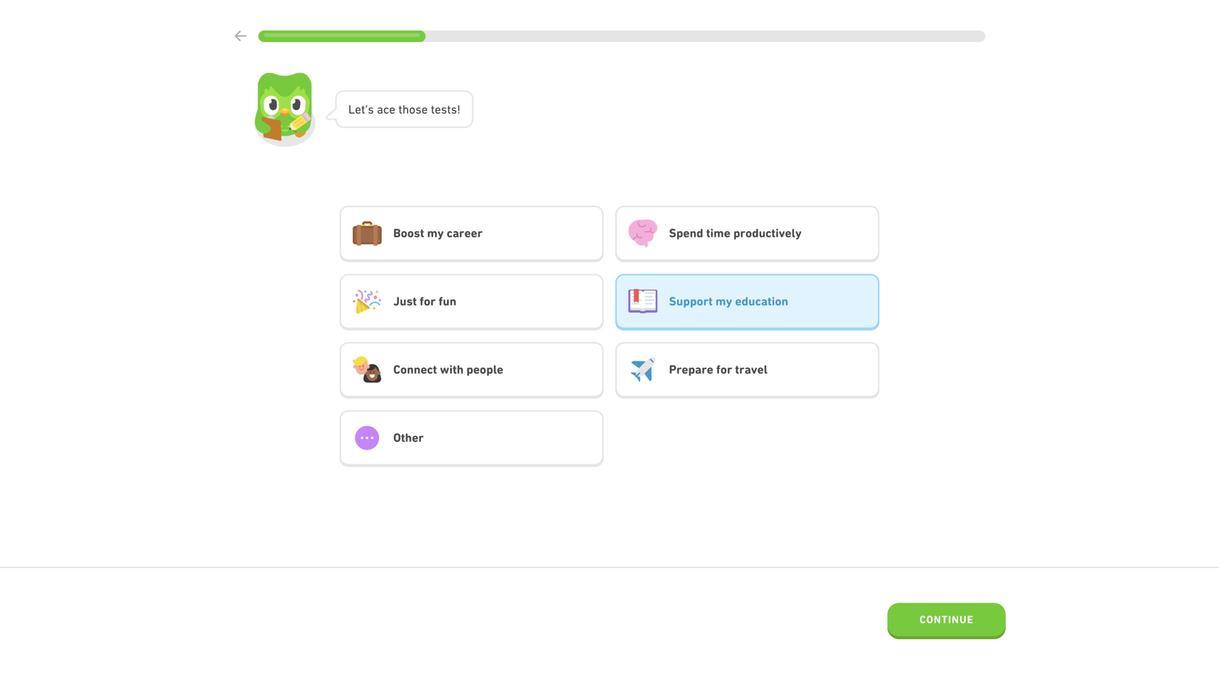 Task type: vqa. For each thing, say whether or not it's contained in the screenshot.
'
yes



Task type: describe. For each thing, give the bounding box(es) containing it.
boost
[[393, 226, 424, 240]]

people
[[467, 363, 504, 377]]

productively
[[734, 226, 802, 240]]

travel
[[735, 363, 768, 377]]

3 e from the left
[[422, 102, 428, 116]]

h
[[403, 102, 409, 116]]

connect with people
[[393, 363, 504, 377]]

spend
[[669, 226, 704, 240]]

a
[[377, 102, 383, 116]]

c
[[383, 102, 389, 116]]

time
[[706, 226, 731, 240]]

prepare
[[669, 363, 714, 377]]

boost my career
[[393, 226, 483, 240]]

my for support
[[716, 294, 733, 309]]

1 t from the left
[[361, 102, 365, 116]]

t h o s e
[[399, 102, 428, 116]]

3 s from the left
[[441, 102, 447, 116]]

Spend time productively radio
[[616, 206, 880, 263]]

4 s from the left
[[451, 102, 457, 116]]

fun
[[439, 294, 457, 309]]

2 s from the left
[[416, 102, 422, 116]]

prepare for travel
[[669, 363, 768, 377]]

!
[[457, 102, 461, 116]]

education
[[735, 294, 789, 309]]

career
[[447, 226, 483, 240]]

just for fun
[[393, 294, 457, 309]]

o
[[409, 102, 416, 116]]

support
[[669, 294, 713, 309]]

Connect with people radio
[[340, 342, 604, 399]]

connect
[[393, 363, 437, 377]]

other
[[393, 431, 424, 445]]

l e t ' s a c e
[[348, 102, 396, 116]]



Task type: locate. For each thing, give the bounding box(es) containing it.
e
[[355, 102, 361, 116], [389, 102, 396, 116], [422, 102, 428, 116], [435, 102, 441, 116]]

3 t from the left
[[431, 102, 435, 116]]

for left the fun
[[420, 294, 436, 309]]

t left the o
[[399, 102, 403, 116]]

Support my education radio
[[616, 274, 880, 331]]

e left '
[[355, 102, 361, 116]]

s
[[368, 102, 374, 116], [416, 102, 422, 116], [441, 102, 447, 116], [451, 102, 457, 116]]

for inside radio
[[420, 294, 436, 309]]

Boost my career radio
[[340, 206, 604, 263]]

for for fun
[[420, 294, 436, 309]]

spend time productively
[[669, 226, 802, 240]]

t
[[361, 102, 365, 116], [399, 102, 403, 116], [431, 102, 435, 116], [447, 102, 451, 116]]

e right the o
[[422, 102, 428, 116]]

my right boost at the top left
[[427, 226, 444, 240]]

t e s t s !
[[431, 102, 461, 116]]

continue button
[[888, 603, 1006, 640]]

t left !
[[447, 102, 451, 116]]

s left the a
[[368, 102, 374, 116]]

support my education
[[669, 294, 789, 309]]

for inside option
[[717, 363, 733, 377]]

my inside 'radio'
[[427, 226, 444, 240]]

2 e from the left
[[389, 102, 396, 116]]

1 e from the left
[[355, 102, 361, 116]]

t right t h o s e
[[431, 102, 435, 116]]

1 horizontal spatial for
[[717, 363, 733, 377]]

4 e from the left
[[435, 102, 441, 116]]

e left !
[[435, 102, 441, 116]]

for for travel
[[717, 363, 733, 377]]

my inside option
[[716, 294, 733, 309]]

'
[[365, 102, 368, 116]]

Just for fun radio
[[340, 274, 604, 331]]

my
[[427, 226, 444, 240], [716, 294, 733, 309]]

l
[[348, 102, 355, 116]]

1 vertical spatial for
[[717, 363, 733, 377]]

just
[[393, 294, 417, 309]]

t right the l
[[361, 102, 365, 116]]

0 vertical spatial my
[[427, 226, 444, 240]]

Other radio
[[340, 411, 604, 467]]

1 vertical spatial my
[[716, 294, 733, 309]]

0 horizontal spatial for
[[420, 294, 436, 309]]

with
[[440, 363, 464, 377]]

0 vertical spatial for
[[420, 294, 436, 309]]

0 horizontal spatial my
[[427, 226, 444, 240]]

e right the a
[[389, 102, 396, 116]]

progress bar
[[258, 30, 986, 42]]

for left travel
[[717, 363, 733, 377]]

s right 'h'
[[416, 102, 422, 116]]

1 horizontal spatial my
[[716, 294, 733, 309]]

Prepare for travel radio
[[616, 342, 880, 399]]

my right support
[[716, 294, 733, 309]]

my for boost
[[427, 226, 444, 240]]

s right t h o s e
[[451, 102, 457, 116]]

4 t from the left
[[447, 102, 451, 116]]

1 s from the left
[[368, 102, 374, 116]]

for
[[420, 294, 436, 309], [717, 363, 733, 377]]

s left !
[[441, 102, 447, 116]]

continue
[[920, 613, 974, 626]]

2 t from the left
[[399, 102, 403, 116]]



